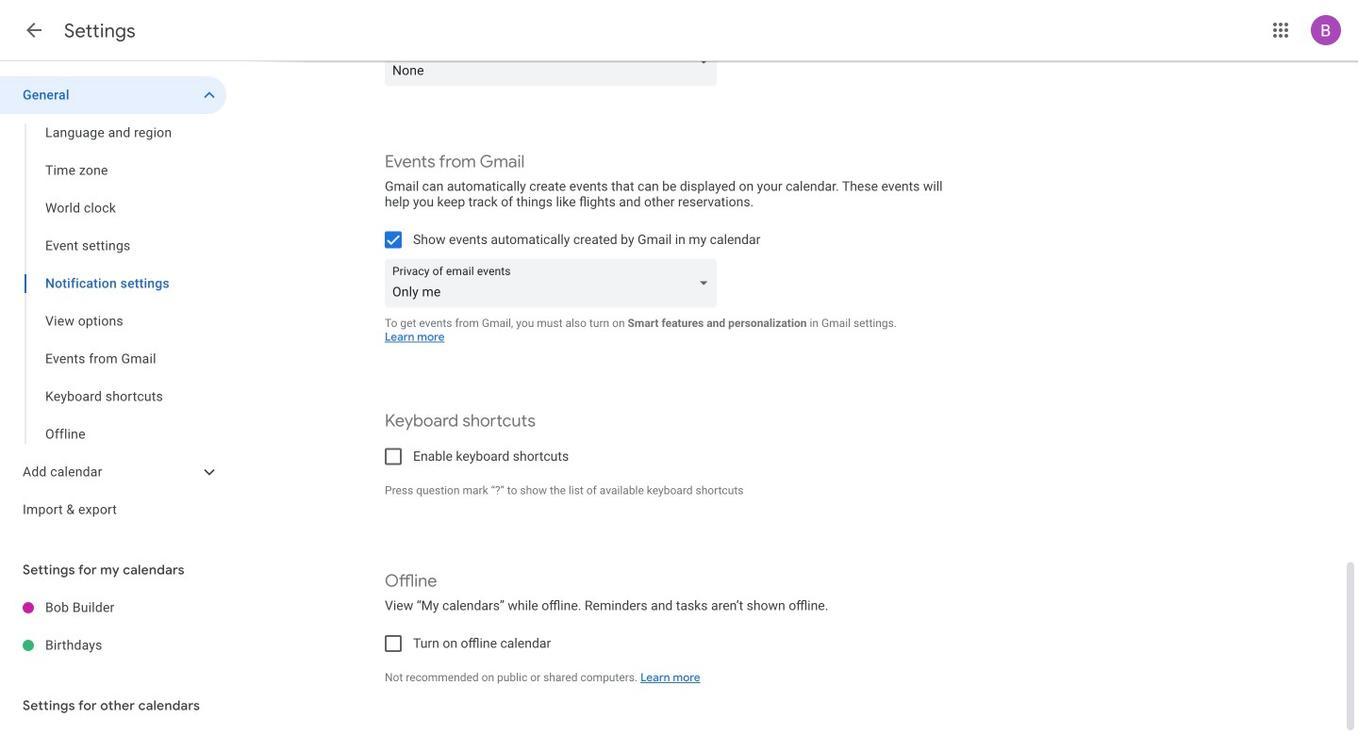 Task type: locate. For each thing, give the bounding box(es) containing it.
tree
[[0, 76, 226, 529], [0, 590, 226, 665]]

bob builder tree item
[[0, 590, 226, 627]]

2 tree from the top
[[0, 590, 226, 665]]

1 tree from the top
[[0, 76, 226, 529]]

group
[[0, 114, 226, 454]]

None field
[[385, 37, 725, 86], [385, 259, 725, 308], [385, 37, 725, 86], [385, 259, 725, 308]]

0 vertical spatial tree
[[0, 76, 226, 529]]

heading
[[64, 19, 136, 43]]

1 vertical spatial tree
[[0, 590, 226, 665]]

go back image
[[23, 19, 45, 42]]



Task type: describe. For each thing, give the bounding box(es) containing it.
birthdays tree item
[[0, 627, 226, 665]]

general tree item
[[0, 76, 226, 114]]



Task type: vqa. For each thing, say whether or not it's contained in the screenshot.
heading
yes



